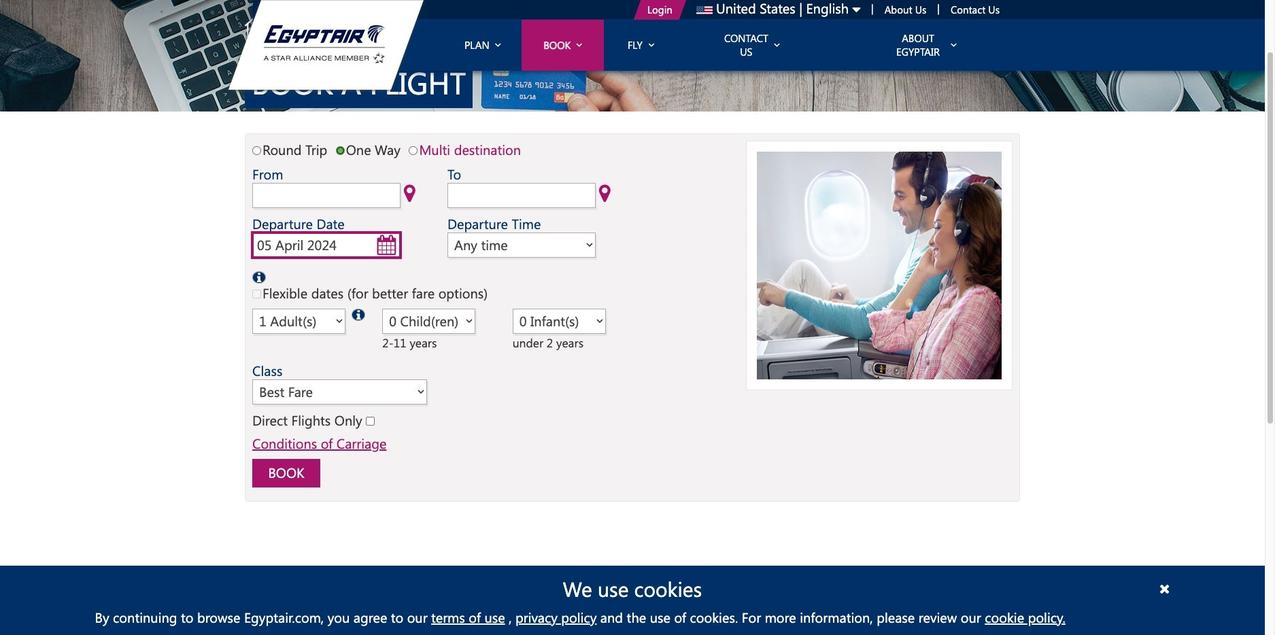 Task type: describe. For each thing, give the bounding box(es) containing it.
egyptair, a staralliance member, go to homepage image
[[258, 24, 394, 66]]

twitter image
[[937, 600, 953, 616]]

times image
[[1159, 582, 1170, 596]]

breadcrumb navigation
[[245, 19, 1020, 61]]

inflight entertainment image
[[757, 152, 1002, 380]]



Task type: locate. For each thing, give the bounding box(es) containing it.
None checkbox
[[252, 289, 261, 298], [366, 417, 375, 425], [252, 289, 261, 298], [366, 417, 375, 425]]

None submit
[[252, 459, 320, 488]]

None radio
[[336, 146, 345, 155], [409, 146, 418, 155], [336, 146, 345, 155], [409, 146, 418, 155]]

None text field
[[252, 183, 401, 208], [252, 233, 401, 258], [252, 183, 401, 208], [252, 233, 401, 258]]

menu bar
[[444, 20, 1020, 71]]

None radio
[[252, 146, 261, 155]]

None text field
[[447, 183, 596, 208]]



